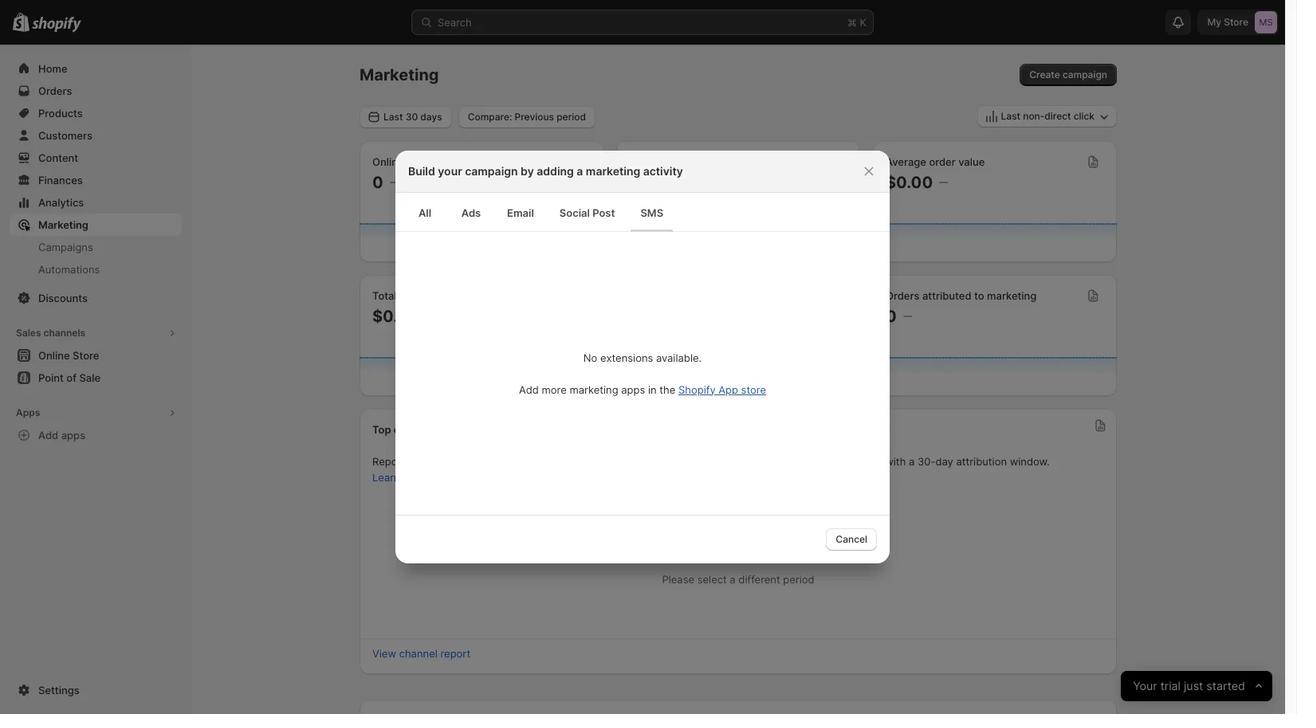 Task type: locate. For each thing, give the bounding box(es) containing it.
marketing
[[586, 164, 640, 178], [987, 289, 1037, 302], [570, 383, 618, 396]]

marketing up post
[[586, 164, 640, 178]]

0 vertical spatial no
[[583, 351, 597, 364]]

3 no change image from the left
[[939, 176, 948, 189]]

social
[[559, 206, 590, 219]]

online up 0%
[[629, 155, 661, 168]]

add down 'apps'
[[38, 429, 58, 442]]

2 horizontal spatial store
[[741, 383, 766, 396]]

0 vertical spatial 0
[[372, 173, 383, 192]]

1 horizontal spatial add
[[519, 383, 539, 396]]

the right for
[[724, 544, 740, 557]]

different
[[738, 573, 780, 586]]

1 online from the left
[[372, 155, 404, 168]]

store right app
[[741, 383, 766, 396]]

campaign inside create campaign button
[[1063, 69, 1107, 81]]

0 horizontal spatial 0
[[372, 173, 383, 192]]

home link
[[10, 57, 182, 80]]

1 vertical spatial campaign
[[465, 164, 518, 178]]

apps inside build your campaign by adding a marketing activity dialog
[[621, 383, 645, 396]]

0 horizontal spatial marketing
[[38, 218, 88, 231]]

learn
[[372, 471, 400, 484]]

no change image right 0%
[[660, 176, 669, 189]]

add inside button
[[38, 429, 58, 442]]

attribution
[[956, 455, 1007, 468]]

0 horizontal spatial campaign
[[465, 164, 518, 178]]

add more marketing apps in the shopify app store
[[519, 383, 766, 396]]

create campaign
[[1029, 69, 1107, 81]]

30-
[[918, 455, 935, 468]]

$0.00
[[886, 173, 933, 192], [372, 307, 419, 326]]

for
[[707, 544, 721, 557]]

orders
[[886, 289, 920, 302]]

0 horizontal spatial to
[[736, 455, 746, 468]]

0 horizontal spatial apps
[[61, 429, 85, 442]]

automations
[[38, 263, 100, 276]]

no inside build your campaign by adding a marketing activity dialog
[[583, 351, 597, 364]]

more
[[542, 383, 567, 396], [403, 471, 428, 484]]

social post
[[559, 206, 615, 219]]

your right on
[[482, 455, 504, 468]]

a inside dialog
[[577, 164, 583, 178]]

2 no change image from the left
[[660, 176, 669, 189]]

connected
[[613, 455, 665, 468]]

1 no change image from the left
[[390, 176, 398, 189]]

0 vertical spatial apps
[[621, 383, 645, 396]]

on
[[467, 455, 479, 468]]

1 vertical spatial the
[[724, 544, 740, 557]]

0 horizontal spatial add
[[38, 429, 58, 442]]

0 vertical spatial more
[[542, 383, 567, 396]]

select
[[697, 573, 727, 586]]

add apps button
[[10, 424, 182, 446]]

0 horizontal spatial no
[[583, 351, 597, 364]]

campaigns link
[[10, 236, 182, 258]]

1 vertical spatial no
[[634, 544, 648, 557]]

marketing
[[360, 65, 439, 85], [38, 218, 88, 231]]

channel right view
[[399, 647, 438, 660]]

1 horizontal spatial 0
[[886, 307, 897, 326]]

to
[[974, 289, 984, 302], [736, 455, 746, 468]]

2 horizontal spatial a
[[909, 455, 915, 468]]

1 vertical spatial a
[[909, 455, 915, 468]]

more inside reporting is based on your utm parameters and connected app activities to your online store. reported with a 30-day attribution window. learn more
[[403, 471, 428, 484]]

store for 0%
[[663, 155, 689, 168]]

reporting is based on your utm parameters and connected app activities to your online store. reported with a 30-day attribution window. learn more
[[372, 455, 1050, 484]]

0 horizontal spatial the
[[659, 383, 676, 396]]

0 for orders
[[886, 307, 897, 326]]

value
[[958, 155, 985, 168]]

with
[[885, 455, 906, 468]]

1 vertical spatial add
[[38, 429, 58, 442]]

email
[[507, 206, 534, 219]]

0
[[372, 173, 383, 192], [886, 307, 897, 326]]

1 vertical spatial more
[[403, 471, 428, 484]]

1 horizontal spatial online
[[629, 155, 661, 168]]

a right adding
[[577, 164, 583, 178]]

activities
[[690, 455, 733, 468]]

no change image for 0%
[[660, 176, 669, 189]]

view channel report button
[[363, 643, 480, 665]]

0 left build
[[372, 173, 383, 192]]

settings link
[[10, 679, 182, 702]]

tab list
[[402, 193, 883, 232]]

0 horizontal spatial online
[[372, 155, 404, 168]]

sms
[[640, 206, 663, 219]]

2 online from the left
[[629, 155, 661, 168]]

store
[[407, 155, 432, 168], [663, 155, 689, 168], [741, 383, 766, 396]]

1 horizontal spatial to
[[974, 289, 984, 302]]

0 vertical spatial channel
[[394, 423, 433, 436]]

marketing down search
[[360, 65, 439, 85]]

0 vertical spatial marketing
[[586, 164, 640, 178]]

data
[[651, 544, 673, 557]]

conversion
[[692, 155, 746, 168]]

0 vertical spatial campaign
[[1063, 69, 1107, 81]]

apps down apps button
[[61, 429, 85, 442]]

social post button
[[547, 194, 628, 232]]

more inside build your campaign by adding a marketing activity dialog
[[542, 383, 567, 396]]

add for add more marketing apps in the shopify app store
[[519, 383, 539, 396]]

the
[[659, 383, 676, 396], [724, 544, 740, 557]]

period
[[783, 573, 814, 586]]

no left data
[[634, 544, 648, 557]]

$0.00 down average
[[886, 173, 933, 192]]

no for no data found for the date range selected
[[634, 544, 648, 557]]

no for no extensions available.
[[583, 351, 597, 364]]

0 left no change image
[[886, 307, 897, 326]]

0 vertical spatial marketing
[[360, 65, 439, 85]]

tab list containing all
[[402, 193, 883, 232]]

1 horizontal spatial a
[[730, 573, 736, 586]]

no change image left build
[[390, 176, 398, 189]]

store left sessions
[[407, 155, 432, 168]]

sales channels
[[16, 327, 85, 339]]

parameters
[[533, 455, 589, 468]]

to inside reporting is based on your utm parameters and connected app activities to your online store. reported with a 30-day attribution window. learn more
[[736, 455, 746, 468]]

please
[[662, 573, 694, 586]]

add inside dialog
[[519, 383, 539, 396]]

channel inside button
[[399, 647, 438, 660]]

more down is
[[403, 471, 428, 484]]

shopify image
[[32, 17, 82, 32]]

ads button
[[448, 194, 494, 232]]

no change image
[[903, 310, 912, 323]]

0 horizontal spatial your
[[438, 164, 462, 178]]

1 vertical spatial apps
[[61, 429, 85, 442]]

1 vertical spatial marketing
[[38, 218, 88, 231]]

sessions
[[435, 155, 478, 168]]

0 vertical spatial the
[[659, 383, 676, 396]]

tab list inside build your campaign by adding a marketing activity dialog
[[402, 193, 883, 232]]

store for 0
[[407, 155, 432, 168]]

the inside build your campaign by adding a marketing activity dialog
[[659, 383, 676, 396]]

selected
[[799, 544, 842, 557]]

marketing down the extensions
[[570, 383, 618, 396]]

extensions
[[600, 351, 653, 364]]

campaign
[[1063, 69, 1107, 81], [465, 164, 518, 178]]

by
[[521, 164, 534, 178]]

1 horizontal spatial apps
[[621, 383, 645, 396]]

your left online
[[749, 455, 771, 468]]

0 horizontal spatial no change image
[[390, 176, 398, 189]]

$0.00 down total
[[372, 307, 419, 326]]

1 horizontal spatial $0.00
[[886, 173, 933, 192]]

1 horizontal spatial no change image
[[660, 176, 669, 189]]

app
[[719, 383, 738, 396]]

performance
[[436, 423, 501, 436]]

no change image down order
[[939, 176, 948, 189]]

store left conversion
[[663, 155, 689, 168]]

1 horizontal spatial campaign
[[1063, 69, 1107, 81]]

0 horizontal spatial store
[[407, 155, 432, 168]]

sales
[[400, 289, 425, 302]]

based
[[434, 455, 464, 468]]

0 vertical spatial add
[[519, 383, 539, 396]]

to right attributed
[[974, 289, 984, 302]]

2 horizontal spatial no change image
[[939, 176, 948, 189]]

campaign left by
[[465, 164, 518, 178]]

a left 30- at the right
[[909, 455, 915, 468]]

marketing right attributed
[[987, 289, 1037, 302]]

campaigns
[[38, 241, 93, 254]]

1 horizontal spatial marketing
[[360, 65, 439, 85]]

apps left in
[[621, 383, 645, 396]]

learn more link
[[372, 471, 428, 484]]

0 horizontal spatial a
[[577, 164, 583, 178]]

0 vertical spatial a
[[577, 164, 583, 178]]

1 horizontal spatial no
[[634, 544, 648, 557]]

store.
[[806, 455, 834, 468]]

create
[[1029, 69, 1060, 81]]

no change image
[[390, 176, 398, 189], [660, 176, 669, 189], [939, 176, 948, 189]]

⌘
[[847, 16, 857, 29]]

average
[[886, 155, 926, 168]]

orders attributed to marketing
[[886, 289, 1037, 302]]

no left the extensions
[[583, 351, 597, 364]]

settings
[[38, 684, 79, 697]]

date
[[743, 544, 765, 557]]

your inside dialog
[[438, 164, 462, 178]]

0 horizontal spatial $0.00
[[372, 307, 419, 326]]

more up parameters
[[542, 383, 567, 396]]

view channel report
[[372, 647, 471, 660]]

$0.00 inside the "total sales $0.00"
[[372, 307, 419, 326]]

available.
[[656, 351, 702, 364]]

cancel button
[[826, 529, 877, 551]]

to right activities
[[736, 455, 746, 468]]

add up utm
[[519, 383, 539, 396]]

post
[[592, 206, 615, 219]]

the right in
[[659, 383, 676, 396]]

2 vertical spatial a
[[730, 573, 736, 586]]

0 horizontal spatial more
[[403, 471, 428, 484]]

add
[[519, 383, 539, 396], [38, 429, 58, 442]]

1 horizontal spatial store
[[663, 155, 689, 168]]

1 vertical spatial 0
[[886, 307, 897, 326]]

0 vertical spatial $0.00
[[886, 173, 933, 192]]

your right build
[[438, 164, 462, 178]]

store inside build your campaign by adding a marketing activity dialog
[[741, 383, 766, 396]]

online for 0%
[[629, 155, 661, 168]]

channel right 'top'
[[394, 423, 433, 436]]

1 horizontal spatial more
[[542, 383, 567, 396]]

marketing up campaigns
[[38, 218, 88, 231]]

1 vertical spatial to
[[736, 455, 746, 468]]

a right select
[[730, 573, 736, 586]]

2 horizontal spatial your
[[749, 455, 771, 468]]

1 vertical spatial channel
[[399, 647, 438, 660]]

campaign right create
[[1063, 69, 1107, 81]]

order
[[929, 155, 956, 168]]

your
[[438, 164, 462, 178], [482, 455, 504, 468], [749, 455, 771, 468]]

online left build
[[372, 155, 404, 168]]

1 vertical spatial $0.00
[[372, 307, 419, 326]]



Task type: describe. For each thing, give the bounding box(es) containing it.
please select a different period
[[662, 573, 814, 586]]

total
[[372, 289, 397, 302]]

average order value
[[886, 155, 985, 168]]

channel for view
[[399, 647, 438, 660]]

build your campaign by adding a marketing activity dialog
[[0, 151, 1285, 564]]

attributed
[[922, 289, 971, 302]]

build your campaign by adding a marketing activity
[[408, 164, 683, 178]]

report
[[440, 647, 471, 660]]

2 vertical spatial marketing
[[570, 383, 618, 396]]

channels
[[43, 327, 85, 339]]

view
[[372, 647, 396, 660]]

adding
[[537, 164, 574, 178]]

campaign inside build your campaign by adding a marketing activity dialog
[[465, 164, 518, 178]]

0 vertical spatial to
[[974, 289, 984, 302]]

channel for top
[[394, 423, 433, 436]]

sales
[[16, 327, 41, 339]]

apps button
[[10, 402, 182, 424]]

shopify app store link
[[678, 383, 766, 396]]

1 horizontal spatial the
[[724, 544, 740, 557]]

no extensions available.
[[583, 351, 702, 364]]

rate
[[749, 155, 768, 168]]

⌘ k
[[847, 16, 867, 29]]

discounts
[[38, 292, 88, 305]]

reporting
[[372, 455, 420, 468]]

no change image for 0
[[390, 176, 398, 189]]

no data found for the date range selected
[[634, 544, 842, 557]]

search
[[438, 16, 472, 29]]

window.
[[1010, 455, 1050, 468]]

email button
[[494, 194, 547, 232]]

cancel
[[836, 533, 867, 545]]

and
[[592, 455, 610, 468]]

apps inside button
[[61, 429, 85, 442]]

build
[[408, 164, 435, 178]]

discounts link
[[10, 287, 182, 309]]

found
[[676, 544, 705, 557]]

a inside reporting is based on your utm parameters and connected app activities to your online store. reported with a 30-day attribution window. learn more
[[909, 455, 915, 468]]

activity
[[643, 164, 683, 178]]

day
[[935, 455, 953, 468]]

create campaign button
[[1020, 64, 1117, 86]]

1 horizontal spatial your
[[482, 455, 504, 468]]

0%
[[629, 173, 654, 192]]

online
[[774, 455, 803, 468]]

sales channels button
[[10, 322, 182, 344]]

no change image for $0.00
[[939, 176, 948, 189]]

online store sessions
[[372, 155, 478, 168]]

ads
[[461, 206, 481, 219]]

sms button
[[628, 194, 676, 232]]

home
[[38, 62, 67, 75]]

0 for online
[[372, 173, 383, 192]]

online for 0
[[372, 155, 404, 168]]

is
[[423, 455, 431, 468]]

reported
[[837, 455, 882, 468]]

add for add apps
[[38, 429, 58, 442]]

marketing link
[[10, 214, 182, 236]]

in
[[648, 383, 657, 396]]

total sales $0.00
[[372, 289, 425, 326]]

top channel performance
[[372, 423, 501, 436]]

shopify
[[678, 383, 716, 396]]

online store conversion rate
[[629, 155, 768, 168]]

k
[[860, 16, 867, 29]]

range
[[768, 544, 797, 557]]

add apps
[[38, 429, 85, 442]]

automations link
[[10, 258, 182, 281]]

1 vertical spatial marketing
[[987, 289, 1037, 302]]

utm
[[507, 455, 530, 468]]

all
[[418, 206, 431, 219]]

app
[[668, 455, 687, 468]]

all button
[[402, 194, 448, 232]]

apps
[[16, 407, 40, 419]]



Task type: vqa. For each thing, say whether or not it's contained in the screenshot.
the bottommost the 0
yes



